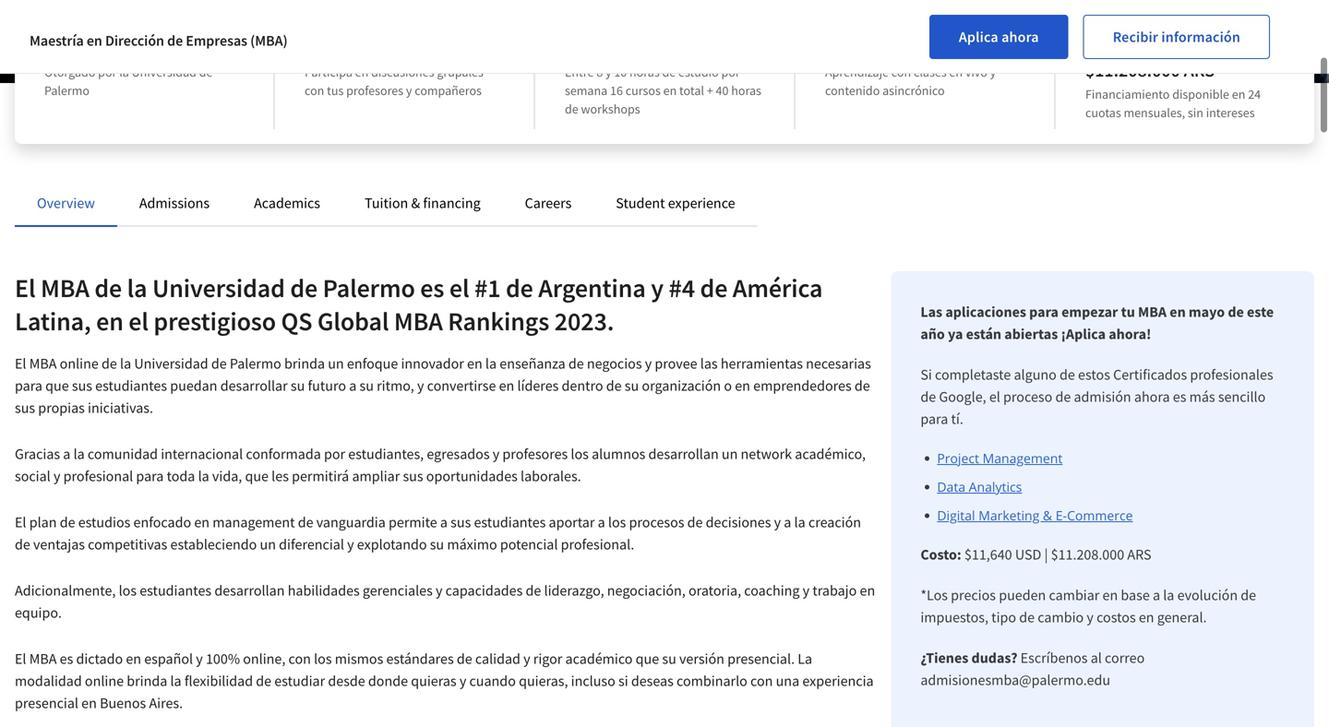 Task type: describe. For each thing, give the bounding box(es) containing it.
16
[[610, 82, 623, 99]]

recibir
[[1113, 28, 1159, 46]]

y right the 'gerenciales' at left bottom
[[436, 582, 443, 600]]

propias
[[38, 399, 85, 417]]

es inside el mba de la universidad de palermo es el #1 de argentina y #4 de américa latina, en el prestigioso qs global mba rankings 2023.
[[420, 272, 444, 304]]

trabajo
[[813, 582, 857, 600]]

su inside el mba es dictado en español y 100% online, con los mismos estándares de calidad y rigor académico que su versión presencial. la modalidad online brinda la flexibilidad de estudiar desde donde quieras y cuando quieras, incluso si deseas combinarlo con una experiencia presencial en buenos aires.
[[662, 650, 677, 669]]

estableciendo
[[170, 536, 257, 554]]

en inside the participa en discusiones grupales con tus profesores y compañeros
[[355, 64, 369, 80]]

presencial
[[15, 694, 78, 713]]

disponible
[[1173, 86, 1230, 102]]

certificados
[[1114, 366, 1188, 384]]

tus
[[327, 82, 344, 99]]

y left trabajo
[[803, 582, 810, 600]]

y up oportunidades
[[493, 445, 500, 464]]

buenos
[[100, 694, 146, 713]]

proceso
[[1004, 388, 1053, 406]]

entre 8 y 10 horas de estudio por semana 16 cursos en total + 40 horas de workshops
[[565, 64, 762, 117]]

que inside el mba es dictado en español y 100% online, con los mismos estándares de calidad y rigor académico que su versión presencial. la modalidad online brinda la flexibilidad de estudiar desde donde quieras y cuando quieras, incluso si deseas combinarlo con una experiencia presencial en buenos aires.
[[636, 650, 659, 669]]

en left buenos
[[81, 694, 97, 713]]

para inside el mba online de la universidad de palermo brinda un enfoque innovador en la enseñanza de negocios y provee las herramientas necesarias para que sus estudiantes puedan desarrollar su futuro a su ritmo, y convertirse en líderes dentro de su organización o en emprendedores de sus propias iniciativas.
[[15, 377, 42, 395]]

0 horizontal spatial ars
[[1128, 546, 1152, 564]]

data analytics
[[938, 478, 1023, 496]]

cambiar
[[1049, 586, 1100, 605]]

a up profesional.
[[598, 513, 605, 532]]

incluso
[[571, 672, 616, 691]]

coaching
[[744, 582, 800, 600]]

enfocado
[[133, 513, 191, 532]]

#4
[[669, 272, 695, 304]]

a left "creación"
[[784, 513, 792, 532]]

online,
[[243, 650, 286, 669]]

oratoria,
[[689, 582, 742, 600]]

toda
[[167, 467, 195, 486]]

y left rigor
[[524, 650, 531, 669]]

precios
[[951, 586, 996, 605]]

palermo for mba
[[230, 355, 281, 373]]

por inside título acreditado otorgado por la universidad de palermo
[[98, 64, 117, 80]]

commerce
[[1068, 507, 1133, 524]]

10
[[614, 64, 627, 80]]

universidad for mba
[[134, 355, 208, 373]]

por inside entre 8 y 10 horas de estudio por semana 16 cursos en total + 40 horas de workshops
[[722, 64, 740, 80]]

asincrónico
[[883, 82, 945, 99]]

aportar
[[549, 513, 595, 532]]

contenido
[[826, 82, 880, 99]]

1 vertical spatial $11.208.000
[[1051, 546, 1125, 564]]

en up the costos
[[1103, 586, 1118, 605]]

si
[[921, 366, 932, 384]]

gracias
[[15, 445, 60, 464]]

y inside 100% online aprendizaje con clases en vivo y contenido asincrónico
[[991, 64, 997, 80]]

año
[[921, 325, 945, 344]]

el for el mba online de la universidad de palermo brinda un enfoque innovador en la enseñanza de negocios y provee las herramientas necesarias para que sus estudiantes puedan desarrollar su futuro a su ritmo, y convertirse en líderes dentro de su organización o en emprendedores de sus propias iniciativas.
[[15, 355, 26, 373]]

1 vertical spatial horas
[[732, 82, 762, 99]]

un inside el mba online de la universidad de palermo brinda un enfoque innovador en la enseñanza de negocios y provee las herramientas necesarias para que sus estudiantes puedan desarrollar su futuro a su ritmo, y convertirse en líderes dentro de su organización o en emprendedores de sus propias iniciativas.
[[328, 355, 344, 373]]

el plan de estudios enfocado en management de vanguardia permite a sus estudiantes aportar a los procesos de decisiones y a la creación de ventajas competitivas estableciendo un diferencial y explotando su máximo potencial profesional.
[[15, 513, 862, 554]]

y right quieras
[[460, 672, 467, 691]]

laborales.
[[521, 467, 581, 486]]

careers
[[525, 194, 572, 212]]

por inside gracias a la comunidad internacional conformada por estudiantes, egresados y profesores los alumnos desarrollan un network académico, social y profesional para toda la vida, que les permitirá ampliar sus oportunidades laborales.
[[324, 445, 345, 464]]

de inside "las aplicaciones para empezar tu mba en mayo de este año ya están abiertas ¡aplica ahora!"
[[1228, 303, 1245, 321]]

español
[[144, 650, 193, 669]]

mba up innovador
[[394, 305, 443, 338]]

en left líderes
[[499, 377, 515, 395]]

una
[[776, 672, 800, 691]]

las aplicaciones para empezar tu mba en mayo de este año ya están abiertas ¡aplica ahora!
[[921, 303, 1274, 344]]

conformada
[[246, 445, 321, 464]]

y right the ritmo,
[[417, 377, 424, 395]]

con inside 100% online aprendizaje con clases en vivo y contenido asincrónico
[[892, 64, 912, 80]]

en inside entre 8 y 10 horas de estudio por semana 16 cursos en total + 40 horas de workshops
[[664, 82, 677, 99]]

el for el plan de estudios enfocado en management de vanguardia permite a sus estudiantes aportar a los procesos de decisiones y a la creación de ventajas competitivas estableciendo un diferencial y explotando su máximo potencial profesional.
[[15, 513, 26, 532]]

¿tienes
[[921, 649, 969, 668]]

vivo
[[966, 64, 988, 80]]

tu
[[1122, 303, 1136, 321]]

deseas
[[631, 672, 674, 691]]

experiencia
[[803, 672, 874, 691]]

la inside el mba es dictado en español y 100% online, con los mismos estándares de calidad y rigor académico que su versión presencial. la modalidad online brinda la flexibilidad de estudiar desde donde quieras y cuando quieras, incluso si deseas combinarlo con una experiencia presencial en buenos aires.
[[170, 672, 182, 691]]

profesores inside the participa en discusiones grupales con tus profesores y compañeros
[[346, 82, 404, 99]]

a inside gracias a la comunidad internacional conformada por estudiantes, egresados y profesores los alumnos desarrollan un network académico, social y profesional para toda la vida, que les permitirá ampliar sus oportunidades laborales.
[[63, 445, 71, 464]]

máximo
[[447, 536, 497, 554]]

project management
[[938, 450, 1063, 467]]

los inside el mba es dictado en español y 100% online, con los mismos estándares de calidad y rigor académico que su versión presencial. la modalidad online brinda la flexibilidad de estudiar desde donde quieras y cuando quieras, incluso si deseas combinarlo con una experiencia presencial en buenos aires.
[[314, 650, 332, 669]]

tipo
[[992, 609, 1017, 627]]

profesional.
[[561, 536, 635, 554]]

la
[[798, 650, 813, 669]]

universidad inside el mba de la universidad de palermo es el #1 de argentina y #4 de américa latina, en el prestigioso qs global mba rankings 2023.
[[152, 272, 285, 304]]

permite
[[389, 513, 437, 532]]

+
[[707, 82, 714, 99]]

tuition & financing link
[[365, 194, 481, 212]]

1 vertical spatial &
[[1043, 507, 1053, 524]]

brinda inside el mba online de la universidad de palermo brinda un enfoque innovador en la enseñanza de negocios y provee las herramientas necesarias para que sus estudiantes puedan desarrollar su futuro a su ritmo, y convertirse en líderes dentro de su organización o en emprendedores de sus propias iniciativas.
[[284, 355, 325, 373]]

alguno
[[1014, 366, 1057, 384]]

experience
[[668, 194, 736, 212]]

1 vertical spatial $11,640
[[965, 546, 1013, 564]]

recibir información button
[[1084, 15, 1271, 59]]

futuro
[[308, 377, 346, 395]]

iniciativas.
[[88, 399, 153, 417]]

vanguardia
[[316, 513, 386, 532]]

el inside si completaste alguno de estos certificados profesionales de google, el proceso de admisión ahora es más sencillo para tí.
[[990, 388, 1001, 406]]

ahora inside si completaste alguno de estos certificados profesionales de google, el proceso de admisión ahora es más sencillo para tí.
[[1135, 388, 1170, 406]]

donde
[[368, 672, 408, 691]]

el mba online de la universidad de palermo brinda un enfoque innovador en la enseñanza de negocios y provee las herramientas necesarias para que sus estudiantes puedan desarrollar su futuro a su ritmo, y convertirse en líderes dentro de su organización o en emprendedores de sus propias iniciativas.
[[15, 355, 871, 417]]

en inside $11,640 usd | $11.208.000 ars financiamiento disponible en 24 cuotas mensuales, sin intereses
[[1233, 86, 1246, 102]]

empezar
[[1062, 303, 1119, 321]]

competitivas
[[88, 536, 167, 554]]

aplicaciones
[[946, 303, 1027, 321]]

estudiantes inside adicionalmente, los estudiantes desarrollan habilidades gerenciales y capacidades de liderazgo, negociación, oratoria, coaching y trabajo en equipo.
[[140, 582, 212, 600]]

overview
[[37, 194, 95, 212]]

100% inside el mba es dictado en español y 100% online, con los mismos estándares de calidad y rigor académico que su versión presencial. la modalidad online brinda la flexibilidad de estudiar desde donde quieras y cuando quieras, incluso si deseas combinarlo con una experiencia presencial en buenos aires.
[[206, 650, 240, 669]]

ahora inside button
[[1002, 28, 1039, 46]]

un inside the el plan de estudios enfocado en management de vanguardia permite a sus estudiantes aportar a los procesos de decisiones y a la creación de ventajas competitivas estableciendo un diferencial y explotando su máximo potencial profesional.
[[260, 536, 276, 554]]

tuition & financing
[[365, 194, 481, 212]]

líderes
[[518, 377, 559, 395]]

cuando
[[470, 672, 516, 691]]

sus left propias
[[15, 399, 35, 417]]

y left provee
[[645, 355, 652, 373]]

mba inside "las aplicaciones para empezar tu mba en mayo de este año ya están abiertas ¡aplica ahora!"
[[1139, 303, 1167, 321]]

enfoque
[[347, 355, 398, 373]]

profesionales
[[1191, 366, 1274, 384]]

flexibilidad
[[185, 672, 253, 691]]

creación
[[809, 513, 862, 532]]

desarrollan inside adicionalmente, los estudiantes desarrollan habilidades gerenciales y capacidades de liderazgo, negociación, oratoria, coaching y trabajo en equipo.
[[215, 582, 285, 600]]

convertirse
[[427, 377, 496, 395]]

universidad for acreditado
[[132, 64, 197, 80]]

negocios
[[587, 355, 642, 373]]

para inside "las aplicaciones para empezar tu mba en mayo de este año ya están abiertas ¡aplica ahora!"
[[1030, 303, 1059, 321]]

con up estudiar
[[289, 650, 311, 669]]

innovador
[[401, 355, 464, 373]]

les
[[272, 467, 289, 486]]

tuition
[[365, 194, 408, 212]]

careers link
[[525, 194, 572, 212]]

egresados
[[427, 445, 490, 464]]

en right maestría
[[87, 31, 102, 50]]

0 horizontal spatial horas
[[630, 64, 660, 80]]

cambio
[[1038, 609, 1084, 627]]

desarrollar
[[220, 377, 288, 395]]

quieras
[[411, 672, 457, 691]]

intereses
[[1207, 104, 1255, 121]]

diferencial
[[279, 536, 344, 554]]

el mba de la universidad de palermo es el #1 de argentina y #4 de américa latina, en el prestigioso qs global mba rankings 2023.
[[15, 272, 823, 338]]

24
[[1249, 86, 1261, 102]]

palermo inside el mba de la universidad de palermo es el #1 de argentina y #4 de américa latina, en el prestigioso qs global mba rankings 2023.
[[323, 272, 415, 304]]

con inside the participa en discusiones grupales con tus profesores y compañeros
[[305, 82, 324, 99]]

en right dictado
[[126, 650, 141, 669]]

total
[[680, 82, 705, 99]]

y right social
[[54, 467, 60, 486]]

participa
[[305, 64, 353, 80]]

online inside el mba online de la universidad de palermo brinda un enfoque innovador en la enseñanza de negocios y provee las herramientas necesarias para que sus estudiantes puedan desarrollar su futuro a su ritmo, y convertirse en líderes dentro de su organización o en emprendedores de sus propias iniciativas.
[[60, 355, 99, 373]]

global
[[318, 305, 389, 338]]

project management link
[[938, 450, 1063, 467]]



Task type: locate. For each thing, give the bounding box(es) containing it.
palermo for acreditado
[[44, 82, 90, 99]]

su down the permite
[[430, 536, 444, 554]]

título
[[44, 36, 91, 60]]

el inside the el plan de estudios enfocado en management de vanguardia permite a sus estudiantes aportar a los procesos de decisiones y a la creación de ventajas competitivas estableciendo un diferencial y explotando su máximo potencial profesional.
[[15, 513, 26, 532]]

el up 'latina,'
[[15, 272, 36, 304]]

2 vertical spatial online
[[85, 672, 124, 691]]

los inside adicionalmente, los estudiantes desarrollan habilidades gerenciales y capacidades de liderazgo, negociación, oratoria, coaching y trabajo en equipo.
[[119, 582, 137, 600]]

2 vertical spatial estudiantes
[[140, 582, 212, 600]]

2 horizontal spatial es
[[1173, 388, 1187, 406]]

¿tienes dudas?
[[921, 649, 1018, 668]]

en up the estableciendo
[[194, 513, 210, 532]]

palermo inside el mba online de la universidad de palermo brinda un enfoque innovador en la enseñanza de negocios y provee las herramientas necesarias para que sus estudiantes puedan desarrollar su futuro a su ritmo, y convertirse en líderes dentro de su organización o en emprendedores de sus propias iniciativas.
[[230, 355, 281, 373]]

0 horizontal spatial desarrollan
[[215, 582, 285, 600]]

por up permitirá
[[324, 445, 345, 464]]

$11.208.000 up financiamiento
[[1086, 59, 1181, 82]]

1 vertical spatial desarrollan
[[215, 582, 285, 600]]

0 vertical spatial es
[[420, 272, 444, 304]]

3 el from the top
[[15, 513, 26, 532]]

1 horizontal spatial usd
[[1151, 36, 1184, 60]]

1 horizontal spatial $11,640
[[1086, 36, 1147, 60]]

palermo down otorgado
[[44, 82, 90, 99]]

las
[[701, 355, 718, 373]]

1 horizontal spatial 100%
[[826, 36, 869, 60]]

admisión
[[1074, 388, 1132, 406]]

es left más
[[1173, 388, 1187, 406]]

en inside el mba de la universidad de palermo es el #1 de argentina y #4 de américa latina, en el prestigioso qs global mba rankings 2023.
[[96, 305, 124, 338]]

0 vertical spatial $11.208.000
[[1086, 59, 1181, 82]]

0 horizontal spatial ahora
[[1002, 28, 1039, 46]]

online up clases
[[873, 36, 923, 60]]

1 vertical spatial ars
[[1128, 546, 1152, 564]]

0 horizontal spatial profesores
[[346, 82, 404, 99]]

0 vertical spatial desarrollan
[[649, 445, 719, 464]]

1 horizontal spatial ahora
[[1135, 388, 1170, 406]]

enseñanza
[[500, 355, 566, 373]]

0 horizontal spatial por
[[98, 64, 117, 80]]

0 vertical spatial $11,640
[[1086, 36, 1147, 60]]

en up convertirse
[[467, 355, 483, 373]]

ars
[[1184, 59, 1215, 82], [1128, 546, 1152, 564]]

ars inside $11,640 usd | $11.208.000 ars financiamiento disponible en 24 cuotas mensuales, sin intereses
[[1184, 59, 1215, 82]]

$11,640 up financiamiento
[[1086, 36, 1147, 60]]

ahora right aplica
[[1002, 28, 1039, 46]]

los down "competitivas"
[[119, 582, 137, 600]]

en inside "las aplicaciones para empezar tu mba en mayo de este año ya están abiertas ¡aplica ahora!"
[[1170, 303, 1186, 321]]

mba up modalidad
[[29, 650, 57, 669]]

0 vertical spatial 100%
[[826, 36, 869, 60]]

un up futuro
[[328, 355, 344, 373]]

estudiantes inside el mba online de la universidad de palermo brinda un enfoque innovador en la enseñanza de negocios y provee las herramientas necesarias para que sus estudiantes puedan desarrollar su futuro a su ritmo, y convertirse en líderes dentro de su organización o en emprendedores de sus propias iniciativas.
[[95, 377, 167, 395]]

y down discusiones
[[406, 82, 412, 99]]

| down digital marketing & e-commerce
[[1045, 546, 1048, 564]]

universidad inside título acreditado otorgado por la universidad de palermo
[[132, 64, 197, 80]]

0 horizontal spatial un
[[260, 536, 276, 554]]

y inside entre 8 y 10 horas de estudio por semana 16 cursos en total + 40 horas de workshops
[[606, 64, 612, 80]]

a inside el mba online de la universidad de palermo brinda un enfoque innovador en la enseñanza de negocios y provee las herramientas necesarias para que sus estudiantes puedan desarrollar su futuro a su ritmo, y convertirse en líderes dentro de su organización o en emprendedores de sus propias iniciativas.
[[349, 377, 357, 395]]

a right the permite
[[440, 513, 448, 532]]

aplica ahora
[[959, 28, 1039, 46]]

el left prestigioso
[[129, 305, 149, 338]]

100% up aprendizaje
[[826, 36, 869, 60]]

2 horizontal spatial palermo
[[323, 272, 415, 304]]

| up disponible
[[1188, 36, 1193, 60]]

$11,640 up precios
[[965, 546, 1013, 564]]

1 vertical spatial que
[[245, 467, 269, 486]]

palermo inside título acreditado otorgado por la universidad de palermo
[[44, 82, 90, 99]]

2 vertical spatial un
[[260, 536, 276, 554]]

2 horizontal spatial el
[[990, 388, 1001, 406]]

0 vertical spatial el
[[450, 272, 470, 304]]

sencillo
[[1219, 388, 1266, 406]]

sus inside the el plan de estudios enfocado en management de vanguardia permite a sus estudiantes aportar a los procesos de decisiones y a la creación de ventajas competitivas estableciendo un diferencial y explotando su máximo potencial profesional.
[[451, 513, 471, 532]]

evolución
[[1178, 586, 1238, 605]]

brinda
[[284, 355, 325, 373], [127, 672, 167, 691]]

0 horizontal spatial usd
[[1016, 546, 1042, 564]]

aplica ahora button
[[930, 15, 1069, 59]]

universidad inside el mba online de la universidad de palermo brinda un enfoque innovador en la enseñanza de negocios y provee las herramientas necesarias para que sus estudiantes puedan desarrollar su futuro a su ritmo, y convertirse en líderes dentro de su organización o en emprendedores de sus propias iniciativas.
[[134, 355, 208, 373]]

ventajas
[[33, 536, 85, 554]]

a
[[349, 377, 357, 395], [63, 445, 71, 464], [440, 513, 448, 532], [598, 513, 605, 532], [784, 513, 792, 532], [1153, 586, 1161, 605]]

y inside the participa en discusiones grupales con tus profesores y compañeros
[[406, 82, 412, 99]]

0 vertical spatial universidad
[[132, 64, 197, 80]]

rigor
[[534, 650, 563, 669]]

por right otorgado
[[98, 64, 117, 80]]

en left "vivo"
[[950, 64, 963, 80]]

0 vertical spatial online
[[873, 36, 923, 60]]

1 horizontal spatial el
[[450, 272, 470, 304]]

workshops
[[581, 101, 640, 117]]

1 horizontal spatial &
[[1043, 507, 1053, 524]]

es inside el mba es dictado en español y 100% online, con los mismos estándares de calidad y rigor académico que su versión presencial. la modalidad online brinda la flexibilidad de estudiar desde donde quieras y cuando quieras, incluso si deseas combinarlo con una experiencia presencial en buenos aires.
[[60, 650, 73, 669]]

equipo.
[[15, 604, 62, 622]]

ars up disponible
[[1184, 59, 1215, 82]]

adicionalmente,
[[15, 582, 116, 600]]

2 vertical spatial el
[[990, 388, 1001, 406]]

la inside título acreditado otorgado por la universidad de palermo
[[119, 64, 129, 80]]

1 horizontal spatial profesores
[[503, 445, 568, 464]]

mba for versión
[[29, 650, 57, 669]]

el inside el mba online de la universidad de palermo brinda un enfoque innovador en la enseñanza de negocios y provee las herramientas necesarias para que sus estudiantes puedan desarrollar su futuro a su ritmo, y convertirse en líderes dentro de su organización o en emprendedores de sus propias iniciativas.
[[15, 355, 26, 373]]

mba right tu
[[1139, 303, 1167, 321]]

100% up the flexibilidad
[[206, 650, 240, 669]]

dudas?
[[972, 649, 1018, 668]]

que inside gracias a la comunidad internacional conformada por estudiantes, egresados y profesores los alumnos desarrollan un network académico, social y profesional para toda la vida, que les permitirá ampliar sus oportunidades laborales.
[[245, 467, 269, 486]]

profesores inside gracias a la comunidad internacional conformada por estudiantes, egresados y profesores los alumnos desarrollan un network académico, social y profesional para toda la vida, que les permitirá ampliar sus oportunidades laborales.
[[503, 445, 568, 464]]

universidad down maestría en dirección de empresas (mba)
[[132, 64, 197, 80]]

gracias a la comunidad internacional conformada por estudiantes, egresados y profesores los alumnos desarrollan un network académico, social y profesional para toda la vida, que les permitirá ampliar sus oportunidades laborales.
[[15, 445, 866, 486]]

2 vertical spatial es
[[60, 650, 73, 669]]

su inside the el plan de estudios enfocado en management de vanguardia permite a sus estudiantes aportar a los procesos de decisiones y a la creación de ventajas competitivas estableciendo un diferencial y explotando su máximo potencial profesional.
[[430, 536, 444, 554]]

para left the tí.
[[921, 410, 949, 428]]

mba for herramientas
[[29, 355, 57, 373]]

explotando
[[357, 536, 427, 554]]

el for el mba es dictado en español y 100% online, con los mismos estándares de calidad y rigor académico que su versión presencial. la modalidad online brinda la flexibilidad de estudiar desde donde quieras y cuando quieras, incluso si deseas combinarlo con una experiencia presencial en buenos aires.
[[15, 650, 26, 669]]

project
[[938, 450, 980, 467]]

0 vertical spatial &
[[411, 194, 420, 212]]

y left the costos
[[1087, 609, 1094, 627]]

mba for qs
[[41, 272, 89, 304]]

en left mayo
[[1170, 303, 1186, 321]]

usd inside $11,640 usd | $11.208.000 ars financiamiento disponible en 24 cuotas mensuales, sin intereses
[[1151, 36, 1184, 60]]

en down base
[[1139, 609, 1155, 627]]

online down dictado
[[85, 672, 124, 691]]

0 horizontal spatial que
[[45, 377, 69, 395]]

1 vertical spatial estudiantes
[[474, 513, 546, 532]]

ahora
[[1002, 28, 1039, 46], [1135, 388, 1170, 406]]

0 horizontal spatial &
[[411, 194, 420, 212]]

1 vertical spatial un
[[722, 445, 738, 464]]

online
[[873, 36, 923, 60], [60, 355, 99, 373], [85, 672, 124, 691]]

a right futuro
[[349, 377, 357, 395]]

0 vertical spatial usd
[[1151, 36, 1184, 60]]

que inside el mba online de la universidad de palermo brinda un enfoque innovador en la enseñanza de negocios y provee las herramientas necesarias para que sus estudiantes puedan desarrollar su futuro a su ritmo, y convertirse en líderes dentro de su organización o en emprendedores de sus propias iniciativas.
[[45, 377, 69, 395]]

1 horizontal spatial horas
[[732, 82, 762, 99]]

1 horizontal spatial un
[[328, 355, 344, 373]]

1 vertical spatial ahora
[[1135, 388, 1170, 406]]

universidad up prestigioso
[[152, 272, 285, 304]]

0 vertical spatial ars
[[1184, 59, 1215, 82]]

para inside si completaste alguno de estos certificados profesionales de google, el proceso de admisión ahora es más sencillo para tí.
[[921, 410, 949, 428]]

online inside 100% online aprendizaje con clases en vivo y contenido asincrónico
[[873, 36, 923, 60]]

los up estudiar
[[314, 650, 332, 669]]

8
[[597, 64, 603, 80]]

otorgado
[[44, 64, 95, 80]]

list
[[928, 449, 1285, 525]]

puedan
[[170, 377, 217, 395]]

y right decisiones
[[774, 513, 781, 532]]

1 horizontal spatial |
[[1188, 36, 1193, 60]]

ars up base
[[1128, 546, 1152, 564]]

1 vertical spatial usd
[[1016, 546, 1042, 564]]

$11.208.000
[[1086, 59, 1181, 82], [1051, 546, 1125, 564]]

100% inside 100% online aprendizaje con clases en vivo y contenido asincrónico
[[826, 36, 869, 60]]

el left plan
[[15, 513, 26, 532]]

network
[[741, 445, 792, 464]]

dirección
[[105, 31, 164, 50]]

potencial
[[500, 536, 558, 554]]

2 vertical spatial universidad
[[134, 355, 208, 373]]

2 horizontal spatial que
[[636, 650, 659, 669]]

en right o
[[735, 377, 751, 395]]

es inside si completaste alguno de estos certificados profesionales de google, el proceso de admisión ahora es más sencillo para tí.
[[1173, 388, 1187, 406]]

emprendedores
[[754, 377, 852, 395]]

un left network
[[722, 445, 738, 464]]

1 vertical spatial es
[[1173, 388, 1187, 406]]

sus down estudiantes,
[[403, 467, 423, 486]]

2 vertical spatial palermo
[[230, 355, 281, 373]]

los up profesional.
[[608, 513, 626, 532]]

|
[[1188, 36, 1193, 60], [1045, 546, 1048, 564]]

correo
[[1105, 649, 1145, 668]]

data
[[938, 478, 966, 496]]

0 horizontal spatial es
[[60, 650, 73, 669]]

el up modalidad
[[15, 650, 26, 669]]

para up abiertas
[[1030, 303, 1059, 321]]

&
[[411, 194, 420, 212], [1043, 507, 1053, 524]]

brinda up futuro
[[284, 355, 325, 373]]

si
[[619, 672, 628, 691]]

desarrollan down the estableciendo
[[215, 582, 285, 600]]

palermo up desarrollar
[[230, 355, 281, 373]]

los up 'laborales.'
[[571, 445, 589, 464]]

1 horizontal spatial brinda
[[284, 355, 325, 373]]

en
[[87, 31, 102, 50], [355, 64, 369, 80], [950, 64, 963, 80], [664, 82, 677, 99], [1233, 86, 1246, 102], [1170, 303, 1186, 321], [96, 305, 124, 338], [467, 355, 483, 373], [499, 377, 515, 395], [735, 377, 751, 395], [194, 513, 210, 532], [860, 582, 876, 600], [1103, 586, 1118, 605], [1139, 609, 1155, 627], [126, 650, 141, 669], [81, 694, 97, 713]]

el for el mba de la universidad de palermo es el #1 de argentina y #4 de américa latina, en el prestigioso qs global mba rankings 2023.
[[15, 272, 36, 304]]

mba inside el mba online de la universidad de palermo brinda un enfoque innovador en la enseñanza de negocios y provee las herramientas necesarias para que sus estudiantes puedan desarrollar su futuro a su ritmo, y convertirse en líderes dentro de su organización o en emprendedores de sus propias iniciativas.
[[29, 355, 57, 373]]

#1
[[475, 272, 501, 304]]

estándares
[[386, 650, 454, 669]]

y right '8'
[[606, 64, 612, 80]]

en inside the el plan de estudios enfocado en management de vanguardia permite a sus estudiantes aportar a los procesos de decisiones y a la creación de ventajas competitivas estableciendo un diferencial y explotando su máximo potencial profesional.
[[194, 513, 210, 532]]

0 horizontal spatial 100%
[[206, 650, 240, 669]]

academics
[[254, 194, 320, 212]]

1 vertical spatial brinda
[[127, 672, 167, 691]]

marketing
[[979, 507, 1040, 524]]

0 vertical spatial horas
[[630, 64, 660, 80]]

en inside 100% online aprendizaje con clases en vivo y contenido asincrónico
[[950, 64, 963, 80]]

en right 'latina,'
[[96, 305, 124, 338]]

herramientas
[[721, 355, 803, 373]]

las
[[921, 303, 943, 321]]

sus up propias
[[72, 377, 92, 395]]

0 vertical spatial |
[[1188, 36, 1193, 60]]

1 horizontal spatial que
[[245, 467, 269, 486]]

a right gracias
[[63, 445, 71, 464]]

sus up máximo at the bottom of page
[[451, 513, 471, 532]]

1 vertical spatial el
[[129, 305, 149, 338]]

liderazgo,
[[544, 582, 604, 600]]

el inside el mba es dictado en español y 100% online, con los mismos estándares de calidad y rigor académico que su versión presencial. la modalidad online brinda la flexibilidad de estudiar desde donde quieras y cuando quieras, incluso si deseas combinarlo con una experiencia presencial en buenos aires.
[[15, 650, 26, 669]]

& left e-
[[1043, 507, 1053, 524]]

estudiantes up the potencial
[[474, 513, 546, 532]]

mayo
[[1189, 303, 1225, 321]]

$11,640 inside $11,640 usd | $11.208.000 ars financiamiento disponible en 24 cuotas mensuales, sin intereses
[[1086, 36, 1147, 60]]

¡aplica
[[1061, 325, 1106, 344]]

su down negocios
[[625, 377, 639, 395]]

con up 'asincrónico'
[[892, 64, 912, 80]]

para left toda
[[136, 467, 164, 486]]

la inside the el plan de estudios enfocado en management de vanguardia permite a sus estudiantes aportar a los procesos de decisiones y a la creación de ventajas competitivas estableciendo un diferencial y explotando su máximo potencial profesional.
[[795, 513, 806, 532]]

mba inside el mba es dictado en español y 100% online, con los mismos estándares de calidad y rigor académico que su versión presencial. la modalidad online brinda la flexibilidad de estudiar desde donde quieras y cuando quieras, incluso si deseas combinarlo con una experiencia presencial en buenos aires.
[[29, 650, 57, 669]]

$11.208.000 down commerce
[[1051, 546, 1125, 564]]

compañeros
[[415, 82, 482, 99]]

brinda up aires. on the bottom left of the page
[[127, 672, 167, 691]]

online up propias
[[60, 355, 99, 373]]

2023.
[[555, 305, 614, 338]]

este
[[1248, 303, 1274, 321]]

sus inside gracias a la comunidad internacional conformada por estudiantes, egresados y profesores los alumnos desarrollan un network académico, social y profesional para toda la vida, que les permitirá ampliar sus oportunidades laborales.
[[403, 467, 423, 486]]

estudiar
[[275, 672, 325, 691]]

universidad
[[132, 64, 197, 80], [152, 272, 285, 304], [134, 355, 208, 373]]

0 horizontal spatial |
[[1045, 546, 1048, 564]]

maestría en dirección de empresas (mba)
[[30, 31, 288, 50]]

el inside el mba de la universidad de palermo es el #1 de argentina y #4 de américa latina, en el prestigioso qs global mba rankings 2023.
[[15, 272, 36, 304]]

2 horizontal spatial por
[[722, 64, 740, 80]]

$11.208.000 inside $11,640 usd | $11.208.000 ars financiamiento disponible en 24 cuotas mensuales, sin intereses
[[1086, 59, 1181, 82]]

con down presencial.
[[751, 672, 773, 691]]

estudiantes inside the el plan de estudios enfocado en management de vanguardia permite a sus estudiantes aportar a los procesos de decisiones y a la creación de ventajas competitivas estableciendo un diferencial y explotando su máximo potencial profesional.
[[474, 513, 546, 532]]

0 vertical spatial palermo
[[44, 82, 90, 99]]

(mba)
[[250, 31, 288, 50]]

| inside $11,640 usd | $11.208.000 ars financiamiento disponible en 24 cuotas mensuales, sin intereses
[[1188, 36, 1193, 60]]

que left les
[[245, 467, 269, 486]]

desarrollan right the alumnos
[[649, 445, 719, 464]]

académico,
[[795, 445, 866, 464]]

están
[[966, 325, 1002, 344]]

1 vertical spatial |
[[1045, 546, 1048, 564]]

al
[[1091, 649, 1102, 668]]

palermo up global on the left
[[323, 272, 415, 304]]

1 vertical spatial palermo
[[323, 272, 415, 304]]

de
[[167, 31, 183, 50], [199, 64, 213, 80], [663, 64, 676, 80], [565, 101, 579, 117], [95, 272, 122, 304], [290, 272, 318, 304], [506, 272, 534, 304], [700, 272, 728, 304], [1228, 303, 1245, 321], [102, 355, 117, 373], [211, 355, 227, 373], [569, 355, 584, 373], [1060, 366, 1076, 384], [606, 377, 622, 395], [855, 377, 870, 395], [921, 388, 936, 406], [1056, 388, 1071, 406], [60, 513, 75, 532], [298, 513, 314, 532], [688, 513, 703, 532], [15, 536, 30, 554], [526, 582, 541, 600], [1241, 586, 1257, 605], [1020, 609, 1035, 627], [457, 650, 473, 669], [256, 672, 272, 691]]

$11,640
[[1086, 36, 1147, 60], [965, 546, 1013, 564]]

profesores down discusiones
[[346, 82, 404, 99]]

list containing project management
[[928, 449, 1285, 525]]

por up "40"
[[722, 64, 740, 80]]

0 vertical spatial brinda
[[284, 355, 325, 373]]

comunidad
[[88, 445, 158, 464]]

con left tus at left
[[305, 82, 324, 99]]

online inside el mba es dictado en español y 100% online, con los mismos estándares de calidad y rigor académico que su versión presencial. la modalidad online brinda la flexibilidad de estudiar desde donde quieras y cuando quieras, incluso si deseas combinarlo con una experiencia presencial en buenos aires.
[[85, 672, 124, 691]]

brinda inside el mba es dictado en español y 100% online, con los mismos estándares de calidad y rigor académico que su versión presencial. la modalidad online brinda la flexibilidad de estudiar desde donde quieras y cuando quieras, incluso si deseas combinarlo con una experiencia presencial en buenos aires.
[[127, 672, 167, 691]]

de inside título acreditado otorgado por la universidad de palermo
[[199, 64, 213, 80]]

su left futuro
[[291, 377, 305, 395]]

mba
[[41, 272, 89, 304], [1139, 303, 1167, 321], [394, 305, 443, 338], [29, 355, 57, 373], [29, 650, 57, 669]]

a inside *los precios pueden cambiar en base a la evolución de impuestos, tipo de cambio y costos en general.
[[1153, 586, 1161, 605]]

0 vertical spatial que
[[45, 377, 69, 395]]

los inside the el plan de estudios enfocado en management de vanguardia permite a sus estudiantes aportar a los procesos de decisiones y a la creación de ventajas competitivas estableciendo un diferencial y explotando su máximo potencial profesional.
[[608, 513, 626, 532]]

y inside el mba de la universidad de palermo es el #1 de argentina y #4 de américa latina, en el prestigioso qs global mba rankings 2023.
[[651, 272, 664, 304]]

a right base
[[1153, 586, 1161, 605]]

para up propias
[[15, 377, 42, 395]]

0 vertical spatial un
[[328, 355, 344, 373]]

un inside gracias a la comunidad internacional conformada por estudiantes, egresados y profesores los alumnos desarrollan un network académico, social y profesional para toda la vida, que les permitirá ampliar sus oportunidades laborales.
[[722, 445, 738, 464]]

& right tuition
[[411, 194, 420, 212]]

argentina
[[539, 272, 646, 304]]

que up propias
[[45, 377, 69, 395]]

profesores
[[346, 82, 404, 99], [503, 445, 568, 464]]

sin
[[1188, 104, 1204, 121]]

y right "vivo"
[[991, 64, 997, 80]]

1 vertical spatial 100%
[[206, 650, 240, 669]]

para inside gracias a la comunidad internacional conformada por estudiantes, egresados y profesores los alumnos desarrollan un network académico, social y profesional para toda la vida, que les permitirá ampliar sus oportunidades laborales.
[[136, 467, 164, 486]]

cuotas
[[1086, 104, 1122, 121]]

y up the flexibilidad
[[196, 650, 203, 669]]

si completaste alguno de estos certificados profesionales de google, el proceso de admisión ahora es más sencillo para tí.
[[921, 366, 1274, 428]]

2 horizontal spatial un
[[722, 445, 738, 464]]

horas right "40"
[[732, 82, 762, 99]]

versión
[[680, 650, 725, 669]]

0 horizontal spatial palermo
[[44, 82, 90, 99]]

en left 24
[[1233, 86, 1246, 102]]

su up deseas
[[662, 650, 677, 669]]

1 horizontal spatial palermo
[[230, 355, 281, 373]]

0 horizontal spatial el
[[129, 305, 149, 338]]

1 horizontal spatial es
[[420, 272, 444, 304]]

la inside *los precios pueden cambiar en base a la evolución de impuestos, tipo de cambio y costos en general.
[[1164, 586, 1175, 605]]

estudiantes,
[[348, 445, 424, 464]]

profesores up 'laborales.'
[[503, 445, 568, 464]]

0 vertical spatial estudiantes
[[95, 377, 167, 395]]

0 horizontal spatial brinda
[[127, 672, 167, 691]]

más
[[1190, 388, 1216, 406]]

0 vertical spatial ahora
[[1002, 28, 1039, 46]]

mismos
[[335, 650, 383, 669]]

es up modalidad
[[60, 650, 73, 669]]

1 horizontal spatial desarrollan
[[649, 445, 719, 464]]

mba up 'latina,'
[[41, 272, 89, 304]]

su down the enfoque
[[360, 377, 374, 395]]

y left #4 at right top
[[651, 272, 664, 304]]

0 horizontal spatial $11,640
[[965, 546, 1013, 564]]

permitirá
[[292, 467, 349, 486]]

que up deseas
[[636, 650, 659, 669]]

desarrollan inside gracias a la comunidad internacional conformada por estudiantes, egresados y profesores los alumnos desarrollan un network académico, social y profesional para toda la vida, que les permitirá ampliar sus oportunidades laborales.
[[649, 445, 719, 464]]

los inside gracias a la comunidad internacional conformada por estudiantes, egresados y profesores los alumnos desarrollan un network académico, social y profesional para toda la vida, que les permitirá ampliar sus oportunidades laborales.
[[571, 445, 589, 464]]

2 el from the top
[[15, 355, 26, 373]]

2 vertical spatial que
[[636, 650, 659, 669]]

admisionesmba@palermo.edu
[[921, 671, 1111, 690]]

0 vertical spatial profesores
[[346, 82, 404, 99]]

estudiantes down the estableciendo
[[140, 582, 212, 600]]

1 vertical spatial online
[[60, 355, 99, 373]]

estudiantes up iniciativas.
[[95, 377, 167, 395]]

1 horizontal spatial ars
[[1184, 59, 1215, 82]]

1 horizontal spatial por
[[324, 445, 345, 464]]

en inside adicionalmente, los estudiantes desarrollan habilidades gerenciales y capacidades de liderazgo, negociación, oratoria, coaching y trabajo en equipo.
[[860, 582, 876, 600]]

estos
[[1079, 366, 1111, 384]]

la inside el mba de la universidad de palermo es el #1 de argentina y #4 de américa latina, en el prestigioso qs global mba rankings 2023.
[[127, 272, 147, 304]]

4 el from the top
[[15, 650, 26, 669]]

y inside *los precios pueden cambiar en base a la evolución de impuestos, tipo de cambio y costos en general.
[[1087, 609, 1094, 627]]

de inside adicionalmente, los estudiantes desarrollan habilidades gerenciales y capacidades de liderazgo, negociación, oratoria, coaching y trabajo en equipo.
[[526, 582, 541, 600]]

1 vertical spatial profesores
[[503, 445, 568, 464]]

un down management
[[260, 536, 276, 554]]

en right trabajo
[[860, 582, 876, 600]]

1 vertical spatial universidad
[[152, 272, 285, 304]]

1 el from the top
[[15, 272, 36, 304]]

desde
[[328, 672, 365, 691]]

empresas
[[186, 31, 247, 50]]

horas up cursos on the top left of the page
[[630, 64, 660, 80]]

y down vanguardia at the bottom of the page
[[347, 536, 354, 554]]



Task type: vqa. For each thing, say whether or not it's contained in the screenshot.
right Por
yes



